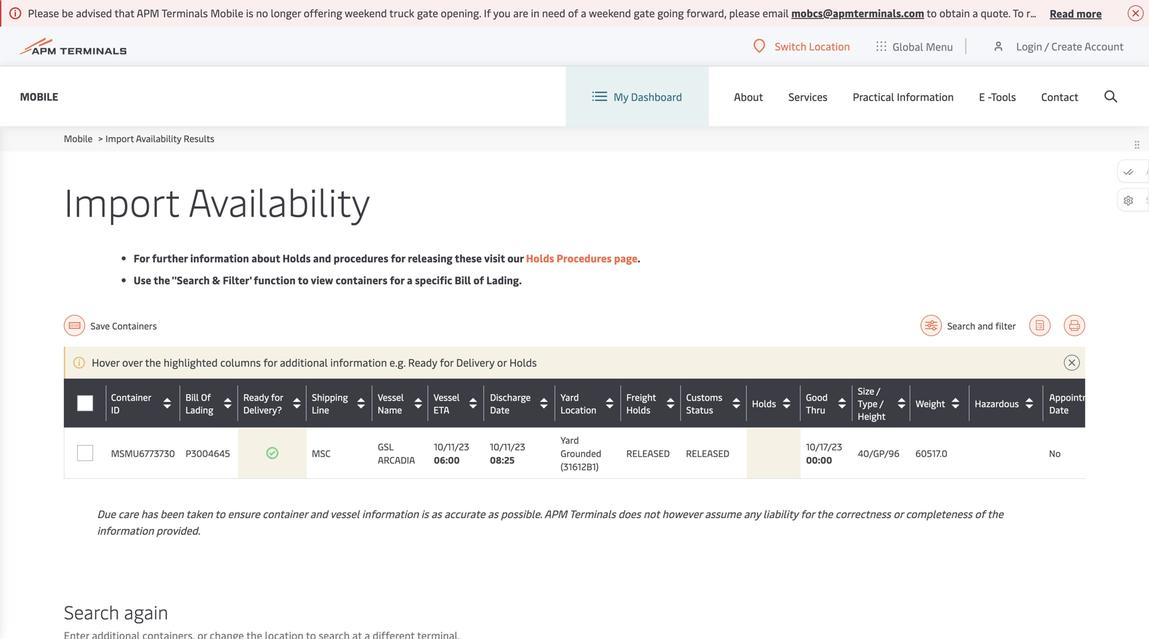 Task type: vqa. For each thing, say whether or not it's contained in the screenshot.


Task type: describe. For each thing, give the bounding box(es) containing it.
function
[[254, 273, 296, 287]]

my dashboard button
[[593, 67, 682, 126]]

hover over the highlighted columns for additional information e.g. ready for delivery or holds
[[92, 356, 537, 370]]

hover
[[92, 356, 120, 370]]

discharge date button for vessel eta button associated with shipping line button related to good thru "button" corresponding to first the appointment date button from the left
[[490, 391, 552, 416]]

about button
[[734, 67, 763, 126]]

ready for delivery? for 'ready for delivery?' button associated with shipping line button related to good thru "button" corresponding to first the appointment date button from the left
[[243, 391, 283, 416]]

bill of lading for first the appointment date button from the left
[[186, 391, 213, 416]]

appointment date for first the appointment date button from the right
[[1050, 391, 1105, 416]]

the left the correctness
[[817, 507, 833, 521]]

1 vertical spatial to
[[298, 273, 309, 287]]

further
[[152, 251, 188, 265]]

need
[[542, 6, 566, 20]]

location inside button
[[809, 39, 850, 53]]

for
[[134, 251, 150, 265]]

global menu button
[[864, 26, 967, 66]]

highlighted
[[164, 356, 218, 370]]

line for shipping line button related to good thru "button" corresponding to first the appointment date button from the left
[[312, 403, 329, 416]]

&
[[212, 273, 220, 287]]

discharge for vessel eta button associated with shipping line button related to good thru "button" corresponding to first the appointment date button from the left
[[490, 391, 531, 403]]

search and filter
[[948, 320, 1016, 332]]

and inside due care has been taken to ensure container and vessel information is as accurate as possible. apm terminals does not however assume any liability for the correctness or completeness of the information provided.
[[310, 507, 328, 521]]

1 horizontal spatial availability
[[188, 175, 370, 227]]

size / type / height for good thru "button" related to first the appointment date button from the right
[[858, 385, 886, 423]]

quote. to
[[981, 6, 1024, 20]]

msmu6773730
[[111, 447, 175, 460]]

these
[[455, 251, 482, 265]]

information right vessel
[[362, 507, 419, 521]]

0 vertical spatial availability
[[136, 132, 181, 145]]

search for search again
[[64, 600, 119, 625]]

contact button
[[1042, 67, 1079, 126]]

holds procedures page link
[[526, 251, 638, 265]]

0 vertical spatial to
[[927, 6, 937, 20]]

any
[[744, 507, 761, 521]]

>
[[98, 132, 103, 145]]

procedures
[[557, 251, 612, 265]]

services button
[[789, 67, 828, 126]]

been
[[160, 507, 184, 521]]

customs for first the appointment date button from the right
[[686, 391, 723, 404]]

-
[[988, 89, 991, 104]]

e -tools
[[979, 89, 1016, 104]]

2 horizontal spatial a
[[973, 6, 978, 20]]

contact
[[1042, 89, 1079, 104]]

global menu
[[893, 39, 953, 53]]

type for first the appointment date button from the left
[[858, 397, 878, 410]]

delivery? for 'ready for delivery?' button associated with shipping line button related to good thru "button" corresponding to first the appointment date button from the left
[[243, 403, 282, 416]]

2 appointment date button from the left
[[1050, 391, 1124, 416]]

due
[[97, 507, 116, 521]]

filter
[[996, 320, 1016, 332]]

please
[[28, 6, 59, 20]]

mobile for mobile
[[20, 89, 58, 103]]

shipping for shipping line button related to good thru "button" corresponding to first the appointment date button from the left
[[312, 391, 348, 403]]

switch
[[775, 39, 807, 53]]

msc
[[312, 447, 331, 460]]

please be advised that apm terminals mobile is no longer offering weekend truck gate opening. if you are in need of a weekend gate going forward, please email mobcs@apmterminals.com to obtain a quote. to receive future alerts via em
[[28, 6, 1149, 20]]

save
[[90, 320, 110, 332]]

discharge date button for shipping line button for good thru "button" related to first the appointment date button from the right's vessel eta button
[[490, 391, 552, 416]]

size / type / height button for good thru "button" related to first the appointment date button from the right
[[858, 385, 907, 423]]

gsl
[[378, 441, 393, 453]]

bill for shipping line button related to good thru "button" corresponding to first the appointment date button from the left
[[186, 391, 199, 403]]

0 vertical spatial of
[[568, 6, 578, 20]]

dashboard
[[631, 89, 682, 104]]

yard location for discharge date button related to vessel eta button associated with shipping line button related to good thru "button" corresponding to first the appointment date button from the left's yard location "button"
[[561, 391, 597, 416]]

0 horizontal spatial or
[[497, 356, 507, 370]]

1 released from the left
[[627, 447, 670, 460]]

vessel name button for vessel eta button associated with shipping line button related to good thru "button" corresponding to first the appointment date button from the left
[[378, 391, 425, 416]]

40/gp/96
[[858, 447, 900, 460]]

save containers button
[[64, 315, 166, 337]]

account
[[1085, 39, 1124, 53]]

information up &
[[190, 251, 249, 265]]

0 vertical spatial mobile link
[[20, 88, 58, 105]]

arcadia
[[378, 454, 415, 467]]

care
[[118, 507, 139, 521]]

yard location button for discharge date button related to vessel eta button associated with shipping line button related to good thru "button" corresponding to first the appointment date button from the left
[[561, 391, 618, 416]]

information left the e.g.
[[330, 356, 387, 370]]

mobile > import availability results
[[64, 132, 214, 145]]

filter'
[[223, 273, 251, 287]]

(31612b1)
[[561, 461, 599, 473]]

2 as from the left
[[488, 507, 498, 521]]

opening.
[[441, 6, 481, 20]]

if
[[484, 6, 491, 20]]

container
[[263, 507, 307, 521]]

location for first the appointment date button from the left
[[561, 403, 597, 416]]

freight holds button for discharge date button related to vessel eta button associated with shipping line button related to good thru "button" corresponding to first the appointment date button from the left
[[627, 391, 678, 416]]

weight for the hazardous button for first the appointment date button from the right
[[916, 397, 945, 410]]

1 as from the left
[[431, 507, 442, 521]]

over
[[122, 356, 143, 370]]

apm inside due care has been taken to ensure container and vessel information is as accurate as possible. apm terminals does not however assume any liability for the correctness or completeness of the information provided.
[[545, 507, 567, 521]]

search again
[[64, 600, 168, 625]]

via
[[1126, 6, 1140, 20]]

of for shipping line button for good thru "button" related to first the appointment date button from the right's 'ready for delivery?' button's bill of lading button
[[201, 391, 211, 404]]

future
[[1063, 6, 1093, 20]]

customs status for freight holds button related to discharge date button related to vessel eta button associated with shipping line button related to good thru "button" corresponding to first the appointment date button from the left
[[686, 391, 722, 416]]

vessel
[[330, 507, 359, 521]]

due care has been taken to ensure container and vessel information is as accurate as possible. apm terminals does not however assume any liability for the correctness or completeness of the information provided.
[[97, 507, 1004, 538]]

size / type / height for good thru "button" corresponding to first the appointment date button from the left
[[858, 384, 886, 422]]

again
[[124, 600, 168, 625]]

hazardous button for first the appointment date button from the right
[[975, 393, 1040, 414]]

eta for vessel eta button associated with shipping line button related to good thru "button" corresponding to first the appointment date button from the left
[[434, 403, 450, 416]]

freight for discharge date button corresponding to shipping line button for good thru "button" related to first the appointment date button from the right's vessel eta button's freight holds button
[[627, 391, 656, 404]]

10/11/23 06:00
[[434, 441, 469, 467]]

menu
[[926, 39, 953, 53]]

or inside due care has been taken to ensure container and vessel information is as accurate as possible. apm terminals does not however assume any liability for the correctness or completeness of the information provided.
[[894, 507, 903, 521]]

p3004645
[[186, 447, 230, 460]]

please
[[729, 6, 760, 20]]

1 vertical spatial mobile link
[[64, 132, 93, 145]]

columns
[[220, 356, 261, 370]]

my
[[614, 89, 629, 104]]

customs status button for good thru "button" corresponding to first the appointment date button from the left holds button
[[686, 391, 744, 416]]

our
[[508, 251, 524, 265]]

0 vertical spatial and
[[313, 251, 331, 265]]

going
[[658, 6, 684, 20]]

no
[[256, 6, 268, 20]]

status for customs status button corresponding to holds button related to good thru "button" related to first the appointment date button from the right
[[686, 404, 713, 416]]

ready for delivery? button for shipping line button related to good thru "button" corresponding to first the appointment date button from the left
[[243, 391, 303, 416]]

tools
[[991, 89, 1016, 104]]

2 weekend from the left
[[589, 6, 631, 20]]

weight button for the hazardous button for first the appointment date button from the right
[[916, 393, 966, 414]]

the right "over"
[[145, 356, 161, 370]]

container id for 'ready for delivery?' button associated with shipping line button related to good thru "button" corresponding to first the appointment date button from the left's bill of lading button
[[111, 391, 151, 416]]

10/11/23 08:25
[[490, 441, 525, 467]]

vessel eta for first the appointment date button from the left
[[434, 391, 460, 416]]

taken
[[186, 507, 213, 521]]

id for 'ready for delivery?' button associated with shipping line button related to good thru "button" corresponding to first the appointment date button from the left's bill of lading button
[[111, 403, 120, 416]]

ensure
[[228, 507, 260, 521]]

0 vertical spatial terminals
[[162, 6, 208, 20]]

not
[[644, 507, 660, 521]]

be
[[62, 6, 73, 20]]

longer
[[271, 6, 301, 20]]

status for good thru "button" corresponding to first the appointment date button from the left holds button's customs status button
[[686, 403, 713, 416]]

login
[[1017, 39, 1043, 53]]

lading.
[[487, 273, 522, 287]]

1 weekend from the left
[[345, 6, 387, 20]]

2 horizontal spatial mobile
[[211, 6, 243, 20]]

date for discharge date button related to vessel eta button associated with shipping line button related to good thru "button" corresponding to first the appointment date button from the left
[[490, 403, 510, 416]]

obtain
[[940, 6, 970, 20]]

forward,
[[687, 6, 727, 20]]

e
[[979, 89, 985, 104]]

read more button
[[1050, 5, 1102, 21]]

customs status button for holds button related to good thru "button" related to first the appointment date button from the right
[[686, 391, 744, 416]]

height for good thru "button" related to first the appointment date button from the right
[[858, 410, 886, 423]]

additional
[[280, 356, 328, 370]]

container id button for 'ready for delivery?' button associated with shipping line button related to good thru "button" corresponding to first the appointment date button from the left's bill of lading button
[[111, 391, 177, 416]]

08:25
[[490, 454, 515, 467]]

for further information about holds and procedures for releasing these visit our holds procedures page .
[[134, 251, 641, 265]]

vessel eta for first the appointment date button from the right
[[434, 391, 460, 416]]

read
[[1050, 6, 1074, 20]]

bill of lading for first the appointment date button from the right
[[186, 391, 213, 416]]

good thru for good thru "button" corresponding to first the appointment date button from the left
[[806, 391, 828, 416]]

hazardous for the hazardous button corresponding to first the appointment date button from the left
[[975, 397, 1019, 410]]

close alert image
[[1128, 5, 1144, 21]]

good for good thru "button" corresponding to first the appointment date button from the left
[[806, 391, 828, 403]]

good thru button for first the appointment date button from the left
[[806, 391, 849, 416]]

my dashboard
[[614, 89, 682, 104]]

60517.0
[[916, 447, 948, 460]]

about
[[252, 251, 280, 265]]

ready for delivery? button for shipping line button for good thru "button" related to first the appointment date button from the right
[[243, 391, 303, 416]]

however
[[662, 507, 702, 521]]

yard grounded (31612b1)
[[561, 434, 602, 473]]

appointment date for first the appointment date button from the left
[[1049, 391, 1104, 416]]

view
[[311, 273, 333, 287]]

date for first the appointment date button from the right
[[1050, 404, 1069, 416]]

for inside due care has been taken to ensure container and vessel information is as accurate as possible. apm terminals does not however assume any liability for the correctness or completeness of the information provided.
[[801, 507, 815, 521]]

lading for shipping line button for good thru "button" related to first the appointment date button from the right's 'ready for delivery?' button's bill of lading button
[[186, 404, 213, 416]]



Task type: locate. For each thing, give the bounding box(es) containing it.
is left accurate
[[421, 507, 429, 521]]

to left obtain
[[927, 6, 937, 20]]

ready image
[[266, 447, 279, 460]]

4 date from the left
[[1050, 404, 1069, 416]]

of for 'ready for delivery?' button associated with shipping line button related to good thru "button" corresponding to first the appointment date button from the left's bill of lading button
[[201, 391, 211, 403]]

2 yard location button from the left
[[561, 391, 618, 416]]

1 weight button from the left
[[916, 393, 967, 414]]

bill of lading button for shipping line button for good thru "button" related to first the appointment date button from the right's 'ready for delivery?' button
[[186, 391, 235, 416]]

availability
[[136, 132, 181, 145], [188, 175, 370, 227]]

discharge date for discharge date button related to vessel eta button associated with shipping line button related to good thru "button" corresponding to first the appointment date button from the left
[[490, 391, 531, 416]]

1 yard location button from the left
[[561, 391, 618, 416]]

.
[[638, 251, 641, 265]]

1 horizontal spatial released
[[686, 447, 730, 460]]

0 horizontal spatial search
[[64, 600, 119, 625]]

2 customs status from the left
[[686, 391, 723, 416]]

1 vertical spatial and
[[978, 320, 993, 332]]

vessel eta button for shipping line button for good thru "button" related to first the appointment date button from the right
[[434, 391, 481, 416]]

2 gate from the left
[[634, 6, 655, 20]]

delivery?
[[243, 403, 282, 416], [243, 404, 282, 416]]

bill of lading
[[186, 391, 213, 416], [186, 391, 213, 416]]

released up assume
[[686, 447, 730, 460]]

2 type from the left
[[858, 397, 878, 410]]

10/17/23 00:00
[[806, 441, 842, 467]]

weight for the hazardous button corresponding to first the appointment date button from the left
[[916, 397, 945, 410]]

search inside button
[[948, 320, 976, 332]]

thru for first the appointment date button from the left
[[806, 403, 826, 416]]

weekend right need
[[589, 6, 631, 20]]

shipping line for shipping line button for good thru "button" related to first the appointment date button from the right
[[312, 391, 348, 416]]

1 shipping line button from the left
[[312, 391, 369, 416]]

0 horizontal spatial mobile
[[20, 89, 58, 103]]

2 released from the left
[[686, 447, 730, 460]]

2 vertical spatial mobile
[[64, 132, 93, 145]]

2 vertical spatial to
[[215, 507, 225, 521]]

appointment date button
[[1049, 391, 1124, 416], [1050, 391, 1124, 416]]

does
[[618, 507, 641, 521]]

1 horizontal spatial as
[[488, 507, 498, 521]]

as left accurate
[[431, 507, 442, 521]]

freight for freight holds button related to discharge date button related to vessel eta button associated with shipping line button related to good thru "button" corresponding to first the appointment date button from the left
[[627, 391, 656, 403]]

1 status from the left
[[686, 403, 713, 416]]

1 ready for delivery? from the left
[[243, 391, 283, 416]]

0 horizontal spatial as
[[431, 507, 442, 521]]

2 shipping line button from the left
[[312, 391, 369, 416]]

name
[[378, 403, 402, 416], [378, 404, 402, 416]]

terminals left does
[[569, 507, 616, 521]]

customs for first the appointment date button from the left
[[686, 391, 722, 403]]

1 size / type / height button from the left
[[858, 384, 907, 422]]

1 type from the left
[[858, 397, 878, 410]]

assume
[[705, 507, 741, 521]]

vessel eta button
[[434, 391, 481, 416], [434, 391, 481, 416]]

date for first the appointment date button from the left
[[1049, 403, 1069, 416]]

2 delivery? from the left
[[243, 404, 282, 416]]

id for shipping line button for good thru "button" related to first the appointment date button from the right's 'ready for delivery?' button's bill of lading button
[[111, 404, 120, 416]]

1 size / type / height from the left
[[858, 384, 886, 422]]

search and filter button
[[921, 315, 1016, 337]]

vessel eta
[[434, 391, 460, 416], [434, 391, 460, 416]]

1 horizontal spatial is
[[421, 507, 429, 521]]

grounded
[[561, 447, 602, 460]]

2 customs from the left
[[686, 391, 723, 404]]

is left 'no'
[[246, 6, 253, 20]]

1 vertical spatial or
[[894, 507, 903, 521]]

mobile for mobile > import availability results
[[64, 132, 93, 145]]

1 customs from the left
[[686, 391, 722, 403]]

search left filter
[[948, 320, 976, 332]]

visit
[[484, 251, 505, 265]]

10/11/23 for 08:25
[[490, 441, 525, 453]]

of right need
[[568, 6, 578, 20]]

search left again
[[64, 600, 119, 625]]

0 horizontal spatial is
[[246, 6, 253, 20]]

shipping line button for good thru "button" corresponding to first the appointment date button from the left
[[312, 391, 369, 416]]

2 vertical spatial and
[[310, 507, 328, 521]]

location for first the appointment date button from the right
[[561, 404, 597, 416]]

1 freight from the left
[[627, 391, 656, 403]]

thru for first the appointment date button from the right
[[806, 404, 826, 416]]

0 vertical spatial import
[[106, 132, 134, 145]]

and left filter
[[978, 320, 993, 332]]

good thru button for first the appointment date button from the right
[[806, 391, 849, 416]]

specific
[[415, 273, 452, 287]]

0 horizontal spatial gate
[[417, 6, 438, 20]]

0 horizontal spatial weekend
[[345, 6, 387, 20]]

0 vertical spatial or
[[497, 356, 507, 370]]

shipping for shipping line button for good thru "button" related to first the appointment date button from the right
[[312, 391, 348, 404]]

1 size from the left
[[858, 384, 875, 397]]

holds button for good thru "button" corresponding to first the appointment date button from the left
[[752, 393, 798, 414]]

freight holds button
[[627, 391, 678, 416], [627, 391, 678, 416]]

the
[[154, 273, 170, 287], [145, 356, 161, 370], [817, 507, 833, 521], [988, 507, 1004, 521]]

bill of lading button
[[186, 391, 235, 416], [186, 391, 235, 416]]

2 weight button from the left
[[916, 393, 966, 414]]

good thru for good thru "button" related to first the appointment date button from the right
[[806, 391, 828, 416]]

2 freight holds from the left
[[627, 391, 656, 416]]

None checkbox
[[77, 396, 93, 412]]

yard for yard location "button" corresponding to discharge date button corresponding to shipping line button for good thru "button" related to first the appointment date button from the right's vessel eta button
[[561, 391, 579, 404]]

mobcs@apmterminals.com link
[[792, 6, 924, 20]]

create
[[1052, 39, 1083, 53]]

good thru
[[806, 391, 828, 416], [806, 391, 828, 416]]

1 horizontal spatial a
[[581, 6, 587, 20]]

2 vertical spatial of
[[975, 507, 985, 521]]

2 size from the left
[[858, 385, 875, 397]]

and left vessel
[[310, 507, 328, 521]]

customs status for discharge date button corresponding to shipping line button for good thru "button" related to first the appointment date button from the right's vessel eta button's freight holds button
[[686, 391, 723, 416]]

2 shipping from the left
[[312, 391, 348, 404]]

appointment for first the appointment date button from the left
[[1049, 391, 1104, 403]]

provided.
[[156, 524, 200, 538]]

ready
[[408, 356, 437, 370], [243, 391, 269, 403], [243, 391, 269, 404]]

apm right that at top left
[[137, 6, 159, 20]]

yard location button for discharge date button corresponding to shipping line button for good thru "button" related to first the appointment date button from the right's vessel eta button
[[561, 391, 618, 416]]

type for first the appointment date button from the right
[[858, 397, 878, 410]]

size / type / height
[[858, 384, 886, 422], [858, 385, 886, 423]]

1 horizontal spatial apm
[[545, 507, 567, 521]]

container id for shipping line button for good thru "button" related to first the appointment date button from the right's 'ready for delivery?' button's bill of lading button
[[111, 391, 151, 416]]

shipping line button for good thru "button" related to first the appointment date button from the right
[[312, 391, 369, 416]]

0 vertical spatial apm
[[137, 6, 159, 20]]

freight holds
[[627, 391, 656, 416], [627, 391, 656, 416]]

delivery
[[456, 356, 495, 370]]

2 horizontal spatial of
[[975, 507, 985, 521]]

freight holds button for discharge date button corresponding to shipping line button for good thru "button" related to first the appointment date button from the right's vessel eta button
[[627, 391, 678, 416]]

0 horizontal spatial to
[[215, 507, 225, 521]]

has
[[141, 507, 158, 521]]

use the ''search & filter' function to view containers for a specific bill of lading.
[[134, 273, 522, 287]]

2 appointment from the left
[[1050, 391, 1105, 404]]

10/11/23 for 06:00
[[434, 441, 469, 453]]

good for good thru "button" related to first the appointment date button from the right
[[806, 391, 828, 404]]

0 horizontal spatial released
[[627, 447, 670, 460]]

login / create account
[[1017, 39, 1124, 53]]

discharge date for discharge date button corresponding to shipping line button for good thru "button" related to first the appointment date button from the right's vessel eta button
[[490, 391, 531, 416]]

customs
[[686, 391, 722, 403], [686, 391, 723, 404]]

as right accurate
[[488, 507, 498, 521]]

save containers
[[90, 320, 166, 332]]

customs status button
[[686, 391, 744, 416], [686, 391, 744, 416]]

a right obtain
[[973, 6, 978, 20]]

1 gate from the left
[[417, 6, 438, 20]]

1 height from the left
[[858, 410, 886, 422]]

2 weight from the left
[[916, 397, 945, 410]]

1 horizontal spatial of
[[568, 6, 578, 20]]

size for good thru "button" corresponding to first the appointment date button from the left
[[858, 384, 875, 397]]

2 size / type / height from the left
[[858, 385, 886, 423]]

weekend left truck
[[345, 6, 387, 20]]

no
[[1049, 447, 1061, 460]]

more
[[1077, 6, 1102, 20]]

terminals inside due care has been taken to ensure container and vessel information is as accurate as possible. apm terminals does not however assume any liability for the correctness or completeness of the information provided.
[[569, 507, 616, 521]]

height for good thru "button" corresponding to first the appointment date button from the left
[[858, 410, 886, 422]]

availability left results
[[136, 132, 181, 145]]

0 vertical spatial mobile
[[211, 6, 243, 20]]

the right use
[[154, 273, 170, 287]]

services
[[789, 89, 828, 104]]

that
[[114, 6, 134, 20]]

1 horizontal spatial to
[[298, 273, 309, 287]]

delivery? for shipping line button for good thru "button" related to first the appointment date button from the right's 'ready for delivery?' button
[[243, 404, 282, 416]]

appointment for first the appointment date button from the right
[[1050, 391, 1105, 404]]

1 vertical spatial apm
[[545, 507, 567, 521]]

containers
[[336, 273, 388, 287]]

possible.
[[501, 507, 542, 521]]

container
[[111, 391, 151, 403], [111, 391, 151, 404]]

1 delivery? from the left
[[243, 403, 282, 416]]

is inside due care has been taken to ensure container and vessel information is as accurate as possible. apm terminals does not however assume any liability for the correctness or completeness of the information provided.
[[421, 507, 429, 521]]

vessel name for shipping line button for good thru "button" related to first the appointment date button from the right
[[378, 391, 404, 416]]

for
[[391, 251, 405, 265], [390, 273, 405, 287], [263, 356, 277, 370], [440, 356, 454, 370], [271, 391, 283, 403], [271, 391, 283, 404], [801, 507, 815, 521]]

shipping line for shipping line button related to good thru "button" corresponding to first the appointment date button from the left
[[312, 391, 348, 416]]

advised
[[76, 6, 112, 20]]

2 discharge date from the left
[[490, 391, 531, 416]]

1 discharge date button from the left
[[490, 391, 552, 416]]

released up the not
[[627, 447, 670, 460]]

or right delivery
[[497, 356, 507, 370]]

1 horizontal spatial mobile
[[64, 132, 93, 145]]

1 customs status button from the left
[[686, 391, 744, 416]]

1 weight from the left
[[916, 397, 945, 410]]

vessel eta button for shipping line button related to good thru "button" corresponding to first the appointment date button from the left
[[434, 391, 481, 416]]

apm right possible.
[[545, 507, 567, 521]]

1 appointment date from the left
[[1049, 391, 1104, 416]]

or
[[497, 356, 507, 370], [894, 507, 903, 521]]

discharge date button
[[490, 391, 552, 416], [490, 391, 552, 416]]

yard location for yard location "button" corresponding to discharge date button corresponding to shipping line button for good thru "button" related to first the appointment date button from the right's vessel eta button
[[561, 391, 597, 416]]

1 appointment from the left
[[1049, 391, 1104, 403]]

container for shipping line button for good thru "button" related to first the appointment date button from the right's 'ready for delivery?' button's bill of lading button
[[111, 391, 151, 404]]

/ inside 'login / create account' "link"
[[1045, 39, 1049, 53]]

and up "view"
[[313, 251, 331, 265]]

0 horizontal spatial terminals
[[162, 6, 208, 20]]

2 size / type / height button from the left
[[858, 385, 907, 423]]

container id button for shipping line button for good thru "button" related to first the appointment date button from the right's 'ready for delivery?' button's bill of lading button
[[111, 391, 177, 416]]

1 horizontal spatial search
[[948, 320, 976, 332]]

in
[[531, 6, 540, 20]]

thru
[[806, 403, 826, 416], [806, 404, 826, 416]]

1 horizontal spatial mobile link
[[64, 132, 93, 145]]

10/11/23 up "08:25"
[[490, 441, 525, 453]]

10/11/23 up "06:00"
[[434, 441, 469, 453]]

results
[[184, 132, 214, 145]]

0 horizontal spatial apm
[[137, 6, 159, 20]]

2 10/11/23 from the left
[[490, 441, 525, 453]]

switch location button
[[754, 39, 850, 53]]

procedures
[[334, 251, 389, 265]]

line for shipping line button for good thru "button" related to first the appointment date button from the right
[[312, 404, 329, 416]]

and inside "search and filter" button
[[978, 320, 993, 332]]

1 horizontal spatial 10/11/23
[[490, 441, 525, 453]]

2 freight from the left
[[627, 391, 656, 404]]

2 appointment date from the left
[[1050, 391, 1105, 416]]

truck
[[389, 6, 415, 20]]

None checkbox
[[77, 395, 93, 411], [77, 446, 93, 462], [77, 395, 93, 411], [77, 446, 93, 462]]

0 vertical spatial is
[[246, 6, 253, 20]]

lading
[[186, 403, 213, 416], [186, 404, 213, 416]]

size for good thru "button" related to first the appointment date button from the right
[[858, 385, 875, 397]]

eta for shipping line button for good thru "button" related to first the appointment date button from the right's vessel eta button
[[434, 404, 450, 416]]

of right completeness
[[975, 507, 985, 521]]

search for search and filter
[[948, 320, 976, 332]]

1 vertical spatial availability
[[188, 175, 370, 227]]

1 discharge date from the left
[[490, 391, 531, 416]]

1 freight holds from the left
[[627, 391, 656, 416]]

2 discharge from the left
[[490, 391, 531, 404]]

freight holds for first the appointment date button from the right
[[627, 391, 656, 416]]

practical
[[853, 89, 894, 104]]

freight holds for first the appointment date button from the left
[[627, 391, 656, 416]]

hazardous button for first the appointment date button from the left
[[975, 393, 1041, 414]]

1 shipping line from the left
[[312, 391, 348, 416]]

correctness
[[836, 507, 891, 521]]

0 horizontal spatial a
[[407, 273, 413, 287]]

hazardous button
[[975, 393, 1041, 414], [975, 393, 1040, 414]]

2 ready for delivery? button from the left
[[243, 391, 303, 416]]

1 10/11/23 from the left
[[434, 441, 469, 453]]

to left "view"
[[298, 273, 309, 287]]

freight
[[627, 391, 656, 403], [627, 391, 656, 404]]

2 status from the left
[[686, 404, 713, 416]]

1 vertical spatial of
[[474, 273, 484, 287]]

offering
[[304, 6, 342, 20]]

0 horizontal spatial mobile link
[[20, 88, 58, 105]]

00:00
[[806, 454, 832, 467]]

bill for shipping line button for good thru "button" related to first the appointment date button from the right
[[186, 391, 199, 404]]

1 appointment date button from the left
[[1049, 391, 1124, 416]]

1 shipping from the left
[[312, 391, 348, 403]]

vessel name button for shipping line button for good thru "button" related to first the appointment date button from the right's vessel eta button
[[378, 391, 425, 416]]

close image
[[1064, 355, 1080, 371]]

eta
[[434, 403, 450, 416], [434, 404, 450, 416]]

line
[[312, 403, 329, 416], [312, 404, 329, 416]]

1 horizontal spatial gate
[[634, 6, 655, 20]]

2 height from the left
[[858, 410, 886, 423]]

''search
[[172, 273, 210, 287]]

to inside due care has been taken to ensure container and vessel information is as accurate as possible. apm terminals does not however assume any liability for the correctness or completeness of the information provided.
[[215, 507, 225, 521]]

2 freight holds button from the left
[[627, 391, 678, 416]]

1 ready for delivery? button from the left
[[243, 391, 303, 416]]

read more
[[1050, 6, 1102, 20]]

information down care
[[97, 524, 154, 538]]

2 line from the left
[[312, 404, 329, 416]]

hazardous for the hazardous button for first the appointment date button from the right
[[975, 397, 1019, 410]]

2 yard location from the left
[[561, 391, 597, 416]]

availability up about
[[188, 175, 370, 227]]

of down the these
[[474, 273, 484, 287]]

1 vertical spatial import
[[64, 175, 179, 227]]

1 customs status from the left
[[686, 391, 722, 416]]

gate left going
[[634, 6, 655, 20]]

a right need
[[581, 6, 587, 20]]

page
[[614, 251, 638, 265]]

information
[[190, 251, 249, 265], [330, 356, 387, 370], [362, 507, 419, 521], [97, 524, 154, 538]]

yard inside yard grounded (31612b1)
[[561, 434, 579, 447]]

a left specific
[[407, 273, 413, 287]]

containers
[[112, 320, 157, 332]]

1 vertical spatial is
[[421, 507, 429, 521]]

1 vertical spatial terminals
[[569, 507, 616, 521]]

holds button
[[752, 393, 798, 414], [752, 393, 797, 414]]

2 date from the left
[[1049, 403, 1069, 416]]

discharge for shipping line button for good thru "button" related to first the appointment date button from the right's vessel eta button
[[490, 391, 531, 404]]

1 vertical spatial search
[[64, 600, 119, 625]]

2 ready for delivery? from the left
[[243, 391, 283, 416]]

customs status
[[686, 391, 722, 416], [686, 391, 723, 416]]

gate right truck
[[417, 6, 438, 20]]

0 horizontal spatial availability
[[136, 132, 181, 145]]

is
[[246, 6, 253, 20], [421, 507, 429, 521]]

1 line from the left
[[312, 403, 329, 416]]

3 date from the left
[[490, 404, 510, 416]]

0 horizontal spatial of
[[474, 273, 484, 287]]

as
[[431, 507, 442, 521], [488, 507, 498, 521]]

1 yard location from the left
[[561, 391, 597, 416]]

2 customs status button from the left
[[686, 391, 744, 416]]

1 date from the left
[[490, 403, 510, 416]]

weight button for the hazardous button corresponding to first the appointment date button from the left
[[916, 393, 967, 414]]

1 horizontal spatial or
[[894, 507, 903, 521]]

terminals right that at top left
[[162, 6, 208, 20]]

gsl arcadia
[[378, 441, 415, 467]]

of inside due care has been taken to ensure container and vessel information is as accurate as possible. apm terminals does not however assume any liability for the correctness or completeness of the information provided.
[[975, 507, 985, 521]]

ready for delivery? for shipping line button for good thru "button" related to first the appointment date button from the right's 'ready for delivery?' button
[[243, 391, 283, 416]]

1 vertical spatial mobile
[[20, 89, 58, 103]]

2 discharge date button from the left
[[490, 391, 552, 416]]

1 freight holds button from the left
[[627, 391, 678, 416]]

10/17/23
[[806, 441, 842, 453]]

import up for
[[64, 175, 179, 227]]

to right "taken"
[[215, 507, 225, 521]]

date
[[490, 403, 510, 416], [1049, 403, 1069, 416], [490, 404, 510, 416], [1050, 404, 1069, 416]]

yard for discharge date button related to vessel eta button associated with shipping line button related to good thru "button" corresponding to first the appointment date button from the left's yard location "button"
[[561, 391, 579, 403]]

the right completeness
[[988, 507, 1004, 521]]

or right the correctness
[[894, 507, 903, 521]]

1 horizontal spatial terminals
[[569, 507, 616, 521]]

1 horizontal spatial weekend
[[589, 6, 631, 20]]

vessel name for shipping line button related to good thru "button" corresponding to first the appointment date button from the left
[[378, 391, 404, 416]]

1 discharge from the left
[[490, 391, 531, 403]]

/
[[1045, 39, 1049, 53], [877, 384, 880, 397], [877, 385, 880, 397], [880, 397, 884, 410], [880, 397, 884, 410]]

0 horizontal spatial 10/11/23
[[434, 441, 469, 453]]

bill of lading button for 'ready for delivery?' button associated with shipping line button related to good thru "button" corresponding to first the appointment date button from the left
[[186, 391, 235, 416]]

holds button for good thru "button" related to first the appointment date button from the right
[[752, 393, 797, 414]]

2 horizontal spatial to
[[927, 6, 937, 20]]

about
[[734, 89, 763, 104]]

import right >
[[106, 132, 134, 145]]

2 shipping line from the left
[[312, 391, 348, 416]]

container for 'ready for delivery?' button associated with shipping line button related to good thru "button" corresponding to first the appointment date button from the left's bill of lading button
[[111, 391, 151, 403]]

0 vertical spatial search
[[948, 320, 976, 332]]



